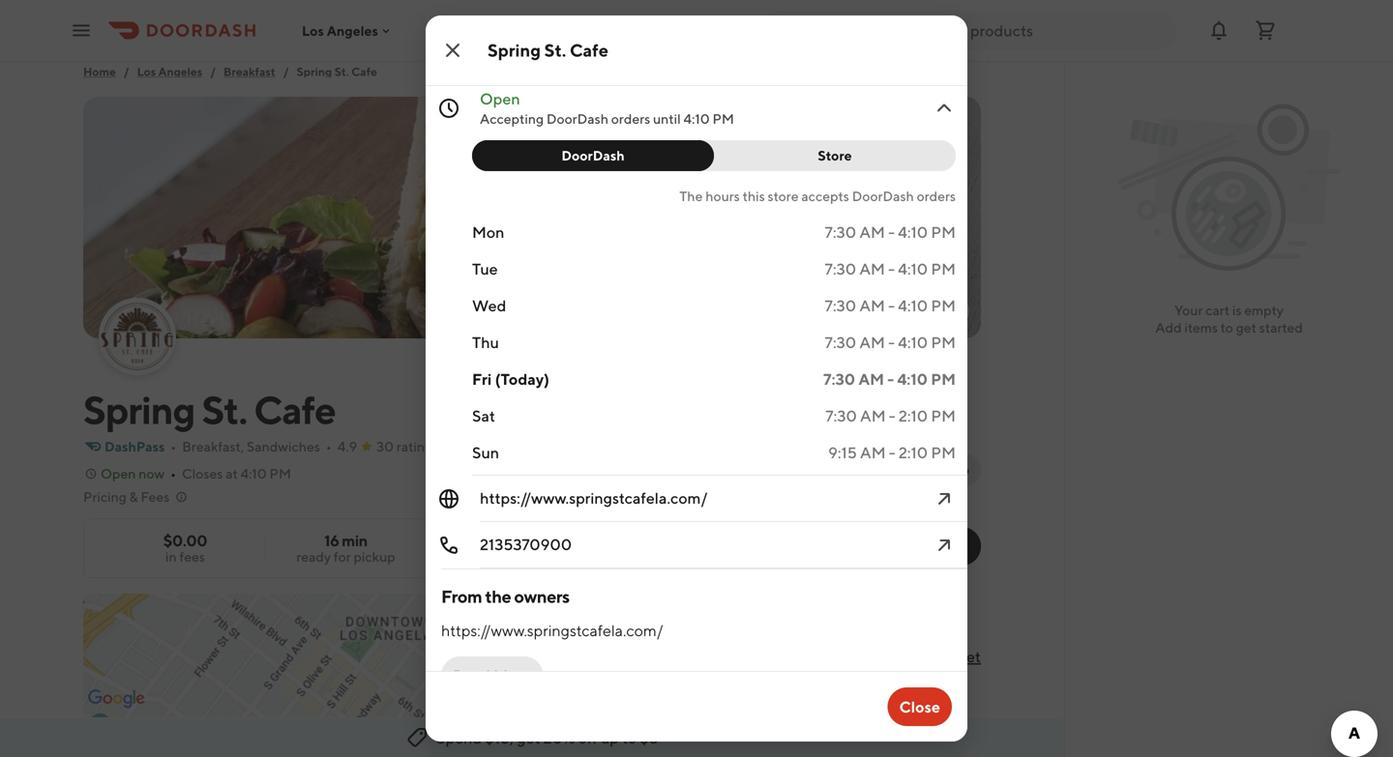 Task type: locate. For each thing, give the bounding box(es) containing it.
453 for 453 south spring street 3 min
[[812, 648, 840, 666]]

7:30 for thu
[[825, 333, 857, 352]]

los angeles link
[[137, 62, 202, 81]]

- for tue
[[888, 260, 895, 278]]

to down the cart
[[1221, 320, 1234, 336]]

items
[[1185, 320, 1218, 336]]

0 horizontal spatial /
[[124, 65, 129, 78]]

20%
[[544, 729, 575, 748]]

doordash
[[547, 111, 609, 127], [562, 148, 625, 164], [852, 188, 914, 204]]

0 vertical spatial los
[[302, 22, 324, 38]]

am
[[860, 223, 885, 241], [860, 260, 885, 278], [860, 297, 885, 315], [860, 333, 885, 352], [859, 370, 885, 389], [860, 407, 886, 425], [860, 444, 886, 462]]

1 vertical spatial doordash
[[562, 148, 625, 164]]

- left 2
[[888, 297, 895, 315]]

spring left ca
[[488, 40, 541, 60]]

min inside 453 south spring street 3 min
[[842, 673, 865, 689]]

2:10 for 9:15 am - 2:10 pm
[[899, 444, 928, 462]]

min inside '16 min ready for pickup'
[[342, 532, 368, 550]]

pm for wed
[[931, 297, 956, 315]]

read more button
[[441, 657, 543, 696]]

0 vertical spatial open
[[480, 90, 520, 108]]

street
[[605, 26, 649, 44], [938, 648, 981, 666]]

16 inside '16 min ready for pickup'
[[324, 532, 339, 550]]

1 horizontal spatial street
[[938, 648, 981, 666]]

am for mon
[[860, 223, 885, 241]]

• right dashpass on the left of the page
[[171, 439, 176, 455]]

- down 2 photos button
[[888, 333, 895, 352]]

453
[[480, 26, 508, 44], [812, 648, 840, 666]]

1 vertical spatial https://www.springstcafela.com/
[[441, 622, 664, 640]]

doordash right accepts
[[852, 188, 914, 204]]

4:10 inside open accepting doordash orders until 4:10 pm
[[684, 111, 710, 127]]

am for sat
[[860, 407, 886, 425]]

453 for 453 south spring street los angeles, ca
[[480, 26, 508, 44]]

$0.00
[[163, 532, 207, 550]]

- up 2 photos button
[[888, 260, 895, 278]]

dialog
[[426, 0, 968, 742]]

click item image
[[933, 97, 956, 120], [933, 534, 956, 557]]

sandwiches
[[247, 439, 320, 455]]

tue
[[472, 260, 498, 278]]

orders inside open accepting doordash orders until 4:10 pm
[[611, 111, 651, 127]]

DoorDash button
[[472, 140, 714, 171]]

2 horizontal spatial min
[[933, 548, 953, 561]]

spring st. cafe image
[[83, 97, 981, 339], [101, 300, 174, 374]]

in
[[166, 549, 177, 565]]

spring st. cafe
[[488, 40, 609, 60], [83, 387, 336, 433]]

min inside pickup 16 min
[[933, 548, 953, 561]]

cafe down los angeles popup button
[[351, 65, 377, 78]]

doordash up doordash button
[[547, 111, 609, 127]]

&
[[129, 489, 138, 505]]

453 up the angeles,
[[480, 26, 508, 44]]

st. up open accepting doordash orders until 4:10 pm
[[545, 40, 566, 60]]

read more
[[453, 667, 532, 686]]

street inside 453 south spring street 3 min
[[938, 648, 981, 666]]

store
[[768, 188, 799, 204]]

2 vertical spatial st.
[[202, 387, 247, 433]]

home
[[83, 65, 116, 78]]

7:30 for mon
[[825, 223, 857, 241]]

• closes at 4:10 pm
[[170, 466, 291, 482]]

am for tue
[[860, 260, 885, 278]]

from
[[441, 586, 482, 607]]

south inside 453 south spring street los angeles, ca
[[511, 26, 553, 44]]

0 vertical spatial st.
[[545, 40, 566, 60]]

9:15
[[829, 444, 857, 462]]

am right 9:15
[[860, 444, 886, 462]]

your
[[1175, 302, 1203, 318]]

1 horizontal spatial to
[[1221, 320, 1234, 336]]

•
[[171, 439, 176, 455], [326, 439, 332, 455], [170, 466, 176, 482]]

2:10 for 7:30 am - 2:10 pm
[[899, 407, 928, 425]]

0 vertical spatial doordash
[[547, 111, 609, 127]]

1 horizontal spatial 453
[[812, 648, 840, 666]]

doordash down open accepting doordash orders until 4:10 pm
[[562, 148, 625, 164]]

street inside 453 south spring street los angeles, ca
[[605, 26, 649, 44]]

open up accepting
[[480, 90, 520, 108]]

1 horizontal spatial 16
[[919, 548, 931, 561]]

4:10
[[684, 111, 710, 127], [898, 223, 928, 241], [898, 260, 928, 278], [898, 297, 928, 315], [898, 333, 928, 352], [898, 370, 928, 389], [241, 466, 267, 482]]

7:30 am - 4:10 pm for mon
[[825, 223, 956, 241]]

0 vertical spatial get
[[1236, 320, 1257, 336]]

/ right breakfast link
[[283, 65, 289, 78]]

30
[[377, 439, 394, 455]]

dialog containing spring st. cafe
[[426, 0, 968, 742]]

doordash inside open accepting doordash orders until 4:10 pm
[[547, 111, 609, 127]]

0.6
[[456, 439, 477, 455]]

16 min ready for pickup
[[296, 532, 395, 565]]

0 horizontal spatial min
[[342, 532, 368, 550]]

2 2:10 from the top
[[899, 444, 928, 462]]

south
[[511, 26, 553, 44], [844, 648, 886, 666]]

more right read
[[494, 667, 532, 686]]

1 vertical spatial angeles
[[158, 65, 202, 78]]

Store button
[[703, 140, 956, 171]]

south inside 453 south spring street 3 min
[[844, 648, 886, 666]]

get down is
[[1236, 320, 1257, 336]]

4.9
[[338, 439, 357, 455]]

spring st. cafe up accepting
[[488, 40, 609, 60]]

1 vertical spatial click item image
[[933, 534, 956, 557]]

7:30 am - 4:10 pm for wed
[[825, 297, 956, 315]]

https://www.springstcafela.com/ up '2135370900'
[[480, 489, 708, 508]]

1 vertical spatial open
[[101, 466, 136, 482]]

spring inside 453 south spring street los angeles, ca
[[556, 26, 602, 44]]

16 left pickup
[[324, 532, 339, 550]]

am down the hours this store accepts doordash orders
[[860, 223, 885, 241]]

now
[[139, 466, 165, 482]]

open
[[480, 90, 520, 108], [101, 466, 136, 482]]

to inside "your cart is empty add items to get started"
[[1221, 320, 1234, 336]]

2 photos
[[904, 303, 958, 319]]

- down the 7:30 am - 2:10 pm
[[889, 444, 896, 462]]

0 vertical spatial angeles
[[327, 22, 378, 38]]

powered by google image
[[88, 690, 145, 709]]

1 vertical spatial street
[[938, 648, 981, 666]]

0 vertical spatial cafe
[[570, 40, 609, 60]]

0 horizontal spatial cafe
[[254, 387, 336, 433]]

0 horizontal spatial to
[[622, 729, 637, 748]]

0 horizontal spatial get
[[517, 729, 540, 748]]

the hours this store accepts doordash orders
[[680, 188, 956, 204]]

1 vertical spatial spring st. cafe
[[83, 387, 336, 433]]

- for wed
[[888, 297, 895, 315]]

(today)
[[495, 370, 550, 389]]

- up the 7:30 am - 2:10 pm
[[888, 370, 894, 389]]

1 horizontal spatial st.
[[335, 65, 349, 78]]

open up pricing & fees at the left bottom
[[101, 466, 136, 482]]

- up '9:15 am - 2:10 pm'
[[889, 407, 896, 425]]

min down pickup in the right bottom of the page
[[933, 548, 953, 561]]

1 vertical spatial to
[[622, 729, 637, 748]]

0 vertical spatial spring st. cafe
[[488, 40, 609, 60]]

street up open accepting doordash orders until 4:10 pm
[[605, 26, 649, 44]]

0 horizontal spatial south
[[511, 26, 553, 44]]

/
[[124, 65, 129, 78], [210, 65, 216, 78], [283, 65, 289, 78]]

7:30 am - 4:10 pm
[[825, 223, 956, 241], [825, 260, 956, 278], [825, 297, 956, 315], [825, 333, 956, 352], [824, 370, 956, 389]]

0 vertical spatial orders
[[611, 111, 651, 127]]

am up '9:15 am - 2:10 pm'
[[860, 407, 886, 425]]

0 horizontal spatial angeles
[[158, 65, 202, 78]]

1 click item image from the top
[[933, 97, 956, 120]]

• for •
[[326, 439, 332, 455]]

am up 2 photos button
[[860, 260, 885, 278]]

1 vertical spatial cafe
[[351, 65, 377, 78]]

0 vertical spatial 453
[[480, 26, 508, 44]]

0 horizontal spatial 16
[[324, 532, 339, 550]]

$0.00 in fees
[[163, 532, 207, 565]]

1 horizontal spatial more
[[908, 462, 941, 478]]

-
[[888, 223, 895, 241], [888, 260, 895, 278], [888, 297, 895, 315], [888, 333, 895, 352], [888, 370, 894, 389], [889, 407, 896, 425], [889, 444, 896, 462]]

pm
[[713, 111, 734, 127], [931, 223, 956, 241], [931, 260, 956, 278], [931, 297, 956, 315], [931, 333, 956, 352], [931, 370, 956, 389], [931, 407, 956, 425], [931, 444, 956, 462], [270, 466, 291, 482]]

/ right home
[[124, 65, 129, 78]]

accepting
[[480, 111, 544, 127]]

1 horizontal spatial min
[[842, 673, 865, 689]]

street for 453 south spring street 3 min
[[938, 648, 981, 666]]

open for open accepting doordash orders until 4:10 pm
[[480, 90, 520, 108]]

0 horizontal spatial orders
[[611, 111, 651, 127]]

spring up ca
[[556, 26, 602, 44]]

los right close spring st. cafe image
[[480, 47, 502, 63]]

click item image
[[933, 488, 956, 511]]

get
[[1236, 320, 1257, 336], [517, 729, 540, 748]]

am for sun
[[860, 444, 886, 462]]

am left 2
[[860, 297, 885, 315]]

• right now
[[170, 466, 176, 482]]

cafe right the angeles,
[[570, 40, 609, 60]]

None radio
[[891, 527, 981, 566]]

south for 453 south spring street los angeles, ca
[[511, 26, 553, 44]]

2 click item image from the top
[[933, 534, 956, 557]]

1 vertical spatial south
[[844, 648, 886, 666]]

https://www.springstcafela.com/ down owners
[[441, 622, 664, 640]]

am for wed
[[860, 297, 885, 315]]

min right ready
[[342, 532, 368, 550]]

st.
[[545, 40, 566, 60], [335, 65, 349, 78], [202, 387, 247, 433]]

st. up breakfast,
[[202, 387, 247, 433]]

0 vertical spatial street
[[605, 26, 649, 44]]

to for up
[[622, 729, 637, 748]]

2 horizontal spatial /
[[283, 65, 289, 78]]

1 vertical spatial los
[[480, 47, 502, 63]]

0 horizontal spatial more
[[494, 667, 532, 686]]

16 down pickup in the right bottom of the page
[[919, 548, 931, 561]]

spring up close
[[889, 648, 935, 666]]

0 horizontal spatial street
[[605, 26, 649, 44]]

0 horizontal spatial open
[[101, 466, 136, 482]]

2 vertical spatial cafe
[[254, 387, 336, 433]]

2:10 up '9:15 am - 2:10 pm'
[[899, 407, 928, 425]]

1 horizontal spatial get
[[1236, 320, 1257, 336]]

am for fri (today)
[[859, 370, 885, 389]]

2 / from the left
[[210, 65, 216, 78]]

close
[[900, 698, 941, 717]]

0 vertical spatial 2:10
[[899, 407, 928, 425]]

0 vertical spatial more
[[908, 462, 941, 478]]

453 inside 453 south spring street los angeles, ca
[[480, 26, 508, 44]]

store
[[818, 148, 852, 164]]

2 horizontal spatial los
[[480, 47, 502, 63]]

for
[[334, 549, 351, 565]]

453 south spring street 3 min
[[812, 648, 981, 689]]

1 vertical spatial more
[[494, 667, 532, 686]]

0 vertical spatial click item image
[[933, 97, 956, 120]]

- for mon
[[888, 223, 895, 241]]

closes
[[182, 466, 223, 482]]

0 vertical spatial south
[[511, 26, 553, 44]]

453 up 3
[[812, 648, 840, 666]]

is
[[1233, 302, 1242, 318]]

2 horizontal spatial cafe
[[570, 40, 609, 60]]

- down the hours this store accepts doordash orders
[[888, 223, 895, 241]]

453 inside 453 south spring street 3 min
[[812, 648, 840, 666]]

4:10 for wed
[[898, 297, 928, 315]]

0 horizontal spatial spring st. cafe
[[83, 387, 336, 433]]

- for fri (today)
[[888, 370, 894, 389]]

min right 3
[[842, 673, 865, 689]]

16 inside pickup 16 min
[[919, 548, 931, 561]]

am up the 7:30 am - 2:10 pm
[[859, 370, 885, 389]]

1 vertical spatial get
[[517, 729, 540, 748]]

1 horizontal spatial /
[[210, 65, 216, 78]]

0 horizontal spatial los
[[137, 65, 156, 78]]

0 horizontal spatial 453
[[480, 26, 508, 44]]

pm for tue
[[931, 260, 956, 278]]

0 vertical spatial to
[[1221, 320, 1234, 336]]

• left '4.9'
[[326, 439, 332, 455]]

los right home "link"
[[137, 65, 156, 78]]

1 horizontal spatial angeles
[[327, 22, 378, 38]]

1 vertical spatial 453
[[812, 648, 840, 666]]

more inside 'read more' button
[[494, 667, 532, 686]]

1 horizontal spatial cafe
[[351, 65, 377, 78]]

pickup 16 min
[[914, 531, 958, 561]]

cafe up sandwiches
[[254, 387, 336, 433]]

pm for mon
[[931, 223, 956, 241]]

1 horizontal spatial south
[[844, 648, 886, 666]]

am down 2 photos button
[[860, 333, 885, 352]]

orders
[[611, 111, 651, 127], [917, 188, 956, 204]]

2 vertical spatial los
[[137, 65, 156, 78]]

owners
[[514, 586, 570, 607]]

16
[[324, 532, 339, 550], [919, 548, 931, 561]]

4:10 for mon
[[898, 223, 928, 241]]

open inside open accepting doordash orders until 4:10 pm
[[480, 90, 520, 108]]

1 2:10 from the top
[[899, 407, 928, 425]]

2:10 down the 7:30 am - 2:10 pm
[[899, 444, 928, 462]]

pm for sat
[[931, 407, 956, 425]]

1 / from the left
[[124, 65, 129, 78]]

street up 'close' "button"
[[938, 648, 981, 666]]

spring st. cafe up breakfast,
[[83, 387, 336, 433]]

to right the up
[[622, 729, 637, 748]]

1 vertical spatial orders
[[917, 188, 956, 204]]

more left info
[[908, 462, 941, 478]]

los up home / los angeles / breakfast / spring st. cafe
[[302, 22, 324, 38]]

st. down los angeles
[[335, 65, 349, 78]]

1 horizontal spatial open
[[480, 90, 520, 108]]

/ left breakfast
[[210, 65, 216, 78]]

1 vertical spatial 2:10
[[899, 444, 928, 462]]

get right $15,
[[517, 729, 540, 748]]

4:10 for tue
[[898, 260, 928, 278]]

to
[[1221, 320, 1234, 336], [622, 729, 637, 748]]



Task type: vqa. For each thing, say whether or not it's contained in the screenshot.
Vui Ve's $0 delivery fee
no



Task type: describe. For each thing, give the bounding box(es) containing it.
the
[[485, 586, 511, 607]]

los angeles
[[302, 22, 378, 38]]

pricing
[[83, 489, 127, 505]]

open accepting doordash orders until 4:10 pm
[[480, 90, 734, 127]]

453 south spring street link
[[812, 648, 981, 666]]

map region
[[28, 524, 1019, 758]]

doordash inside button
[[562, 148, 625, 164]]

your cart is empty add items to get started
[[1156, 302, 1303, 336]]

pm for fri (today)
[[931, 370, 956, 389]]

home / los angeles / breakfast / spring st. cafe
[[83, 65, 377, 78]]

ready
[[296, 549, 331, 565]]

0 vertical spatial https://www.springstcafela.com/
[[480, 489, 708, 508]]

1 horizontal spatial orders
[[917, 188, 956, 204]]

empty
[[1245, 302, 1284, 318]]

sun
[[472, 444, 499, 462]]

south for 453 south spring street 3 min
[[844, 648, 886, 666]]

pm inside open accepting doordash orders until 4:10 pm
[[713, 111, 734, 127]]

pricing & fees
[[83, 489, 170, 505]]

breakfast, sandwiches
[[182, 439, 320, 455]]

7:30 for sat
[[826, 407, 857, 425]]

0 horizontal spatial st.
[[202, 387, 247, 433]]

2135370900
[[480, 536, 572, 554]]

up
[[601, 729, 619, 748]]

home link
[[83, 62, 116, 81]]

hours
[[706, 188, 740, 204]]

none radio containing pickup
[[891, 527, 981, 566]]

notification bell image
[[1208, 19, 1231, 42]]

spend
[[437, 729, 482, 748]]

more info
[[908, 462, 970, 478]]

this
[[743, 188, 765, 204]]

at
[[226, 466, 238, 482]]

off
[[578, 729, 598, 748]]

7:30 am - 4:10 pm for fri (today)
[[824, 370, 956, 389]]

spend $15, get 20% off up to $5
[[437, 729, 659, 748]]

street for 453 south spring street los angeles, ca
[[605, 26, 649, 44]]

los inside 453 south spring street los angeles, ca
[[480, 47, 502, 63]]

7:30 am - 4:10 pm for thu
[[825, 333, 956, 352]]

3
[[832, 673, 840, 689]]

7:30 for tue
[[825, 260, 857, 278]]

2 vertical spatial doordash
[[852, 188, 914, 204]]

am for thu
[[860, 333, 885, 352]]

ratings
[[397, 439, 439, 455]]

• for • closes at 4:10 pm
[[170, 466, 176, 482]]

to for items
[[1221, 320, 1234, 336]]

from the owners
[[441, 586, 570, 607]]

fees
[[141, 489, 170, 505]]

453 south spring street los angeles, ca
[[480, 26, 649, 63]]

dashpass •
[[105, 439, 176, 455]]

pickup
[[354, 549, 395, 565]]

pricing & fees button
[[83, 488, 189, 507]]

thu
[[472, 333, 499, 352]]

started
[[1260, 320, 1303, 336]]

dashpass
[[105, 439, 165, 455]]

breakfast,
[[182, 439, 244, 455]]

2 horizontal spatial st.
[[545, 40, 566, 60]]

- for sun
[[889, 444, 896, 462]]

get inside "your cart is empty add items to get started"
[[1236, 320, 1257, 336]]

breakfast link
[[224, 62, 276, 81]]

spring up dashpass • at the bottom of page
[[83, 387, 195, 433]]

more inside more info button
[[908, 462, 941, 478]]

los angeles button
[[302, 22, 394, 38]]

1 horizontal spatial spring st. cafe
[[488, 40, 609, 60]]

wed
[[472, 297, 506, 315]]

fri (today)
[[472, 370, 550, 389]]

30 ratings
[[377, 439, 439, 455]]

2 photos button
[[873, 296, 970, 327]]

fri
[[472, 370, 492, 389]]

7:30 for fri (today)
[[824, 370, 856, 389]]

pm for thu
[[931, 333, 956, 352]]

0.6 mi
[[456, 439, 495, 455]]

breakfast
[[224, 65, 276, 78]]

$15,
[[485, 729, 514, 748]]

spring down los angeles
[[297, 65, 332, 78]]

9:15 am - 2:10 pm
[[829, 444, 956, 462]]

fees
[[179, 549, 205, 565]]

cart
[[1206, 302, 1230, 318]]

$5
[[640, 729, 659, 748]]

sat
[[472, 407, 495, 425]]

the
[[680, 188, 703, 204]]

7:30 am - 2:10 pm
[[826, 407, 956, 425]]

open menu image
[[70, 19, 93, 42]]

mon
[[472, 223, 505, 241]]

4:10 for fri (today)
[[898, 370, 928, 389]]

pickup
[[914, 531, 958, 547]]

photos
[[914, 303, 958, 319]]

info
[[944, 462, 970, 478]]

3 / from the left
[[283, 65, 289, 78]]

open for open now
[[101, 466, 136, 482]]

accepts
[[802, 188, 850, 204]]

- for sat
[[889, 407, 896, 425]]

add
[[1156, 320, 1182, 336]]

0 items, open order cart image
[[1254, 19, 1277, 42]]

pm for sun
[[931, 444, 956, 462]]

spring inside 453 south spring street 3 min
[[889, 648, 935, 666]]

until
[[653, 111, 681, 127]]

open now
[[101, 466, 165, 482]]

2
[[904, 303, 911, 319]]

1 horizontal spatial los
[[302, 22, 324, 38]]

more info button
[[877, 455, 981, 486]]

- for thu
[[888, 333, 895, 352]]

7:30 for wed
[[825, 297, 857, 315]]

read
[[453, 667, 491, 686]]

close button
[[888, 688, 952, 727]]

angeles,
[[504, 47, 558, 63]]

close spring st. cafe image
[[441, 39, 465, 62]]

1 vertical spatial st.
[[335, 65, 349, 78]]

hour options option group
[[472, 140, 956, 171]]

mi
[[480, 439, 495, 455]]

7:30 am - 4:10 pm for tue
[[825, 260, 956, 278]]

ca
[[560, 47, 581, 63]]

4:10 for thu
[[898, 333, 928, 352]]

order methods option group
[[793, 527, 981, 566]]



